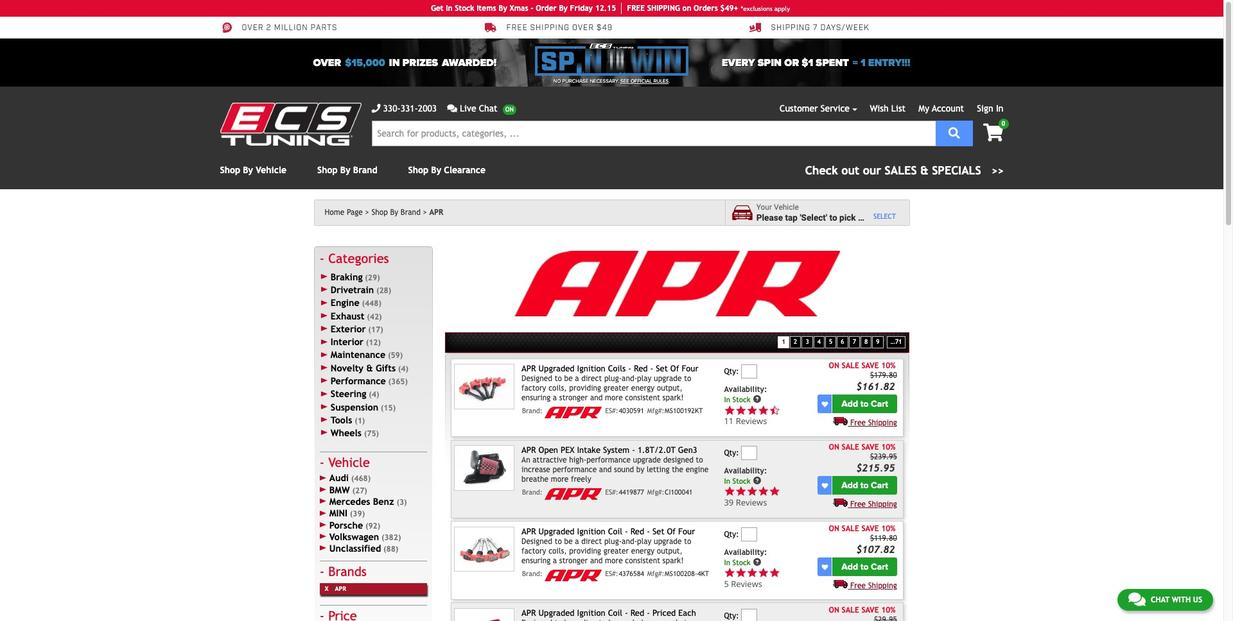 Task type: vqa. For each thing, say whether or not it's contained in the screenshot.
half star IMAGE
yes



Task type: describe. For each thing, give the bounding box(es) containing it.
4 sale from the top
[[842, 606, 859, 615]]

stock for 5
[[733, 559, 751, 568]]

live chat
[[460, 103, 498, 114]]

customer service
[[780, 103, 850, 114]]

2 vertical spatial red
[[631, 609, 645, 618]]

(17)
[[368, 326, 383, 335]]

direct for 11
[[582, 375, 602, 384]]

330-331-2003
[[383, 103, 437, 114]]

on sale save 10%
[[829, 606, 896, 615]]

benz
[[373, 497, 394, 508]]

to down apr upgraded ignition coils - red - set of four link
[[555, 375, 562, 384]]

free ship ping on orders $49+ *exclusions apply
[[627, 4, 790, 13]]

in
[[389, 56, 400, 69]]

be for 11
[[564, 375, 573, 384]]

free inside free shipping over $49 link
[[507, 23, 528, 33]]

5 for 5 reviews
[[724, 579, 729, 590]]

to down $215.95
[[861, 481, 869, 492]]

by for "shop by brand" link associated with shop by vehicle
[[340, 165, 351, 175]]

free for 5 reviews
[[851, 582, 866, 591]]

output, for 11 reviews
[[657, 384, 683, 393]]

on for $161.82
[[829, 362, 840, 371]]

apr for apr
[[429, 208, 444, 217]]

providing for 5 reviews
[[569, 547, 601, 556]]

7 link
[[849, 337, 860, 349]]

(12)
[[366, 339, 381, 348]]

orders
[[694, 4, 718, 13]]

factory for 5 reviews
[[522, 547, 546, 556]]

0 vertical spatial 7
[[813, 23, 818, 33]]

ecs tuning image
[[220, 103, 361, 146]]

half star image
[[769, 405, 781, 416]]

4419877
[[619, 489, 644, 497]]

*exclusions apply link
[[741, 4, 790, 13]]

*exclusions
[[741, 5, 773, 12]]

(88)
[[384, 546, 399, 555]]

free shipping over $49 link
[[485, 22, 613, 33]]

add for $107.82
[[842, 562, 858, 573]]

official
[[631, 78, 652, 84]]

3
[[806, 339, 809, 346]]

search image
[[949, 127, 960, 138]]

shop for 'shop by clearance' link
[[408, 165, 429, 175]]

set for 11
[[656, 364, 668, 374]]

4kt
[[698, 571, 709, 578]]

$161.82
[[856, 381, 895, 392]]

10% for $161.82
[[882, 362, 896, 371]]

set for 5
[[653, 527, 665, 537]]

brands
[[328, 565, 367, 580]]

four for 11 reviews
[[682, 364, 699, 374]]

question sign image
[[753, 395, 762, 404]]

add for $161.82
[[842, 399, 858, 410]]

select
[[874, 212, 896, 220]]

8 link
[[861, 337, 872, 349]]

upgraded for 11 reviews
[[539, 364, 575, 374]]

engine
[[686, 466, 709, 475]]

upgrade inside apr open pex intake system - 1.8t/2.0t gen3 an attractive high-performance upgrade designed to increase performance and sound by letting the engine breathe more freely
[[633, 456, 661, 465]]

apr - corporate logo image for 39 reviews
[[545, 489, 602, 501]]

0 horizontal spatial chat
[[479, 103, 498, 114]]

to down apr upgraded ignition coil - red - set of four link
[[555, 538, 562, 547]]

tools
[[331, 415, 352, 426]]

vehicle inside your vehicle please tap 'select' to pick a vehicle
[[774, 203, 799, 212]]

reviews for 5 reviews
[[731, 579, 763, 590]]

apr for apr upgraded ignition coil - red - set of four designed to be a direct plug-and-play upgrade to factory coils, providing greater energy output, ensuring a stronger and more consistent spark!
[[522, 527, 536, 537]]

shop for home page's "shop by brand" link
[[372, 208, 388, 217]]

items
[[477, 4, 496, 13]]

live chat link
[[447, 102, 516, 116]]

to up ms100208-
[[684, 538, 692, 547]]

4 save from the top
[[862, 606, 879, 615]]

gen3
[[678, 446, 698, 455]]

(59)
[[388, 352, 403, 361]]

ms100208-
[[665, 571, 698, 578]]

4 on from the top
[[829, 606, 840, 615]]

add to cart for $107.82
[[842, 562, 889, 573]]

list
[[892, 103, 906, 114]]

1 vertical spatial performance
[[553, 466, 597, 475]]

es#: for 5 reviews
[[605, 571, 619, 578]]

comments image
[[447, 104, 457, 113]]

specials
[[932, 164, 982, 177]]

breathe
[[522, 476, 549, 485]]

39 reviews
[[724, 497, 767, 509]]

ecs tuning 'spin to win' contest logo image
[[535, 44, 688, 76]]

by for 'shop by clearance' link
[[431, 165, 441, 175]]

priced
[[653, 609, 676, 618]]

330-331-2003 link
[[372, 102, 437, 116]]

to down $107.82 on the right of the page
[[861, 562, 869, 573]]

1 horizontal spatial 7
[[853, 339, 856, 346]]

0 vertical spatial performance
[[587, 456, 631, 465]]

over 2 million parts
[[242, 23, 338, 33]]

wheels
[[331, 428, 362, 439]]

qty: for 11
[[724, 368, 739, 377]]

select link
[[874, 212, 896, 221]]

see official rules link
[[621, 78, 669, 85]]

shop for "shop by brand" link associated with shop by vehicle
[[317, 165, 338, 175]]

1 vertical spatial 1
[[782, 339, 786, 346]]

the
[[672, 466, 684, 475]]

brand for shop by vehicle
[[353, 165, 378, 175]]

question sign image for 39 reviews
[[753, 477, 762, 486]]

pex
[[561, 446, 575, 455]]

shop by vehicle link
[[220, 165, 287, 175]]

ensuring for 11 reviews
[[522, 394, 551, 403]]

chat with us
[[1151, 596, 1203, 605]]

four for 5 reviews
[[679, 527, 695, 537]]

x
[[325, 586, 329, 593]]

every spin or $1 spent = 1 entry!!!
[[722, 56, 911, 69]]

1 horizontal spatial 2
[[794, 339, 798, 346]]

more for 11 reviews
[[605, 394, 623, 403]]

4030591
[[619, 408, 644, 415]]

es#: 4419877 mfg#: ci100041
[[605, 489, 693, 497]]

designed for 11 reviews
[[522, 375, 553, 384]]

reviews for 39 reviews
[[736, 497, 767, 509]]

availability: in stock for 5
[[724, 549, 767, 568]]

shop for shop by vehicle link
[[220, 165, 240, 175]]

add to cart for $161.82
[[842, 399, 889, 410]]

question sign image for 5 reviews
[[753, 558, 762, 567]]

service
[[821, 103, 850, 114]]

your
[[757, 203, 772, 212]]

10% for $215.95
[[882, 443, 896, 452]]

0 vertical spatial &
[[921, 164, 929, 177]]

attractive
[[533, 456, 567, 465]]

4 qty: from the top
[[724, 612, 739, 621]]

free shipping image
[[834, 499, 848, 508]]

save for $107.82
[[862, 525, 879, 534]]

freely
[[571, 476, 591, 485]]

1 vertical spatial chat
[[1151, 596, 1170, 605]]

(15)
[[381, 404, 396, 413]]

ensuring for 5 reviews
[[522, 557, 551, 566]]

maintenance
[[331, 350, 386, 361]]

(448)
[[362, 300, 382, 309]]

brand: for 11 reviews
[[522, 408, 543, 415]]

5 reviews
[[724, 579, 763, 590]]

sign in
[[977, 103, 1004, 114]]

5 for 5
[[829, 339, 833, 346]]

& inside categories braking (29) drivetrain (28) engine (448) exhaust (42) exterior (17) interior (12) maintenance (59) novelty & gifts (4) performance (365) steering (4) suspension (15) tools (1) wheels (75)
[[366, 363, 373, 374]]

1 11 reviews link from the top
[[724, 405, 816, 427]]

output, for 5 reviews
[[657, 547, 683, 556]]

more for 5 reviews
[[605, 557, 623, 566]]

on for $107.82
[[829, 525, 840, 534]]

unclassified
[[329, 544, 381, 555]]

letting
[[647, 466, 670, 475]]

over $15,000 in prizes
[[313, 56, 438, 69]]

shop by brand link for shop by vehicle
[[317, 165, 378, 175]]

shipping for $107.82
[[868, 582, 897, 591]]

shop by brand for home page
[[372, 208, 421, 217]]

apr upgraded ignition coil - red - priced each
[[522, 609, 696, 618]]

stock for 11
[[733, 396, 751, 405]]

audi
[[329, 473, 349, 484]]

3 upgraded from the top
[[539, 609, 575, 618]]

stronger for 5 reviews
[[559, 557, 588, 566]]

direct for 5
[[582, 538, 602, 547]]

4376584
[[619, 571, 644, 578]]

1 horizontal spatial 1
[[861, 56, 866, 69]]

tap
[[785, 212, 798, 223]]

necessary.
[[590, 78, 619, 84]]

sales & specials link
[[806, 162, 1004, 179]]

and for 11
[[590, 394, 603, 403]]

brand: for 39 reviews
[[522, 489, 543, 497]]

in right the get
[[446, 4, 453, 13]]

add to cart button for $107.82
[[833, 558, 897, 577]]

by right order
[[559, 4, 568, 13]]

and for 5
[[590, 557, 603, 566]]

shipping 7 days/week link
[[749, 22, 870, 33]]

0 link
[[973, 119, 1009, 143]]

apply
[[775, 5, 790, 12]]

apr for apr upgraded ignition coils - red - set of four designed to be a direct plug-and-play upgrade to factory coils, providing greater energy output, ensuring a stronger and more consistent spark!
[[522, 364, 536, 374]]

ping
[[663, 4, 680, 13]]

vehicle
[[865, 212, 893, 223]]

over 2 million parts link
[[220, 22, 338, 33]]

of
[[671, 364, 679, 374]]

sale for $107.82
[[842, 525, 859, 534]]

providing for 11 reviews
[[569, 384, 601, 393]]

brand for home page
[[401, 208, 421, 217]]

free shipping for $215.95
[[851, 501, 897, 510]]

$1
[[802, 56, 814, 69]]

us
[[1194, 596, 1203, 605]]

4 10% from the top
[[882, 606, 896, 615]]

coils
[[608, 364, 626, 374]]

shipping for $215.95
[[868, 501, 897, 510]]

and inside apr open pex intake system - 1.8t/2.0t gen3 an attractive high-performance upgrade designed to increase performance and sound by letting the engine breathe more freely
[[599, 466, 612, 475]]

red for 11 reviews
[[634, 364, 648, 374]]

1.8t/2.0t
[[638, 446, 676, 455]]

(28)
[[376, 287, 391, 296]]

coil for set
[[608, 527, 623, 537]]

factory for 11 reviews
[[522, 384, 546, 393]]

phone image
[[372, 104, 381, 113]]

to inside your vehicle please tap 'select' to pick a vehicle
[[830, 212, 838, 223]]

system
[[603, 446, 630, 455]]

spark! for 5 reviews
[[663, 557, 684, 566]]

ignition for 5
[[577, 527, 606, 537]]

and- for 11 reviews
[[622, 375, 637, 384]]

$179.80
[[870, 371, 897, 380]]

bmw
[[329, 485, 350, 496]]

(42)
[[367, 313, 382, 322]]

2 link
[[790, 337, 801, 349]]



Task type: locate. For each thing, give the bounding box(es) containing it.
3 add to cart button from the top
[[833, 558, 897, 577]]

0 vertical spatial over
[[242, 23, 264, 33]]

on sale save 10% $239.95 $215.95
[[829, 443, 897, 474]]

apr for apr open pex intake system - 1.8t/2.0t gen3 an attractive high-performance upgrade designed to increase performance and sound by letting the engine breathe more freely
[[522, 446, 536, 455]]

direct inside apr upgraded ignition coil - red - set of four designed to be a direct plug-and-play upgrade to factory coils, providing greater energy output, ensuring a stronger and more consistent spark!
[[582, 538, 602, 547]]

0 vertical spatial energy
[[631, 384, 655, 393]]

3 sale from the top
[[842, 525, 859, 534]]

5
[[829, 339, 833, 346], [724, 579, 729, 590]]

1 coil from the top
[[608, 527, 623, 537]]

0 vertical spatial add to cart button
[[833, 395, 897, 414]]

1 apr - corporate logo image from the top
[[545, 408, 602, 419]]

upgrade inside apr upgraded ignition coil - red - set of four designed to be a direct plug-and-play upgrade to factory coils, providing greater energy output, ensuring a stronger and more consistent spark!
[[654, 538, 682, 547]]

3 es#: from the top
[[605, 571, 619, 578]]

ensuring right es#4030591 - ms100192kt - apr upgraded ignition coils - red - set of four - designed to be a direct plug-and-play upgrade to factory coils, providing greater energy output, ensuring a stronger and more consistent spark! - apr - audi volkswagen "image"
[[522, 394, 551, 403]]

2 sale from the top
[[842, 443, 859, 452]]

1 vertical spatial vehicle
[[774, 203, 799, 212]]

ensuring inside apr upgraded ignition coil - red - set of four designed to be a direct plug-and-play upgrade to factory coils, providing greater energy output, ensuring a stronger and more consistent spark!
[[522, 557, 551, 566]]

exterior
[[331, 324, 366, 335]]

play inside apr upgraded ignition coil - red - set of four designed to be a direct plug-and-play upgrade to factory coils, providing greater energy output, ensuring a stronger and more consistent spark!
[[637, 538, 652, 547]]

consistent for 5
[[625, 557, 660, 566]]

331-
[[401, 103, 418, 114]]

shop
[[220, 165, 240, 175], [317, 165, 338, 175], [408, 165, 429, 175], [372, 208, 388, 217]]

0 vertical spatial stronger
[[559, 394, 588, 403]]

1 left the 2 link
[[782, 339, 786, 346]]

0 vertical spatial and-
[[622, 375, 637, 384]]

providing
[[569, 384, 601, 393], [569, 547, 601, 556]]

3 ignition from the top
[[577, 609, 606, 618]]

1 vertical spatial brand
[[401, 208, 421, 217]]

energy inside apr upgraded ignition coils - red - set of four designed to be a direct plug-and-play upgrade to factory coils, providing greater energy output, ensuring a stronger and more consistent spark!
[[631, 384, 655, 393]]

qty: down 39
[[724, 531, 739, 540]]

1 vertical spatial providing
[[569, 547, 601, 556]]

2 providing from the top
[[569, 547, 601, 556]]

0 vertical spatial red
[[634, 364, 648, 374]]

qty: down 11
[[724, 449, 739, 458]]

set
[[656, 364, 668, 374], [653, 527, 665, 537]]

by
[[637, 466, 645, 475]]

add down the on sale save 10% $119.80 $107.82
[[842, 562, 858, 573]]

brands x apr
[[325, 565, 367, 593]]

shipping for $161.82
[[868, 419, 897, 428]]

1 horizontal spatial over
[[313, 56, 341, 69]]

to up engine
[[696, 456, 703, 465]]

question sign image up 5 reviews
[[753, 558, 762, 567]]

(4) down the performance
[[369, 391, 379, 400]]

None text field
[[742, 528, 758, 542]]

1 vertical spatial spark!
[[663, 557, 684, 566]]

2 availability: from the top
[[724, 467, 767, 476]]

be inside apr upgraded ignition coil - red - set of four designed to be a direct plug-and-play upgrade to factory coils, providing greater energy output, ensuring a stronger and more consistent spark!
[[564, 538, 573, 547]]

free
[[627, 4, 645, 13]]

and down apr upgraded ignition coil - red - set of four link
[[590, 557, 603, 566]]

apr - corporate logo image for 11 reviews
[[545, 408, 602, 419]]

ignition inside apr upgraded ignition coils - red - set of four designed to be a direct plug-and-play upgrade to factory coils, providing greater energy output, ensuring a stronger and more consistent spark!
[[577, 364, 606, 374]]

more left the freely
[[551, 476, 569, 485]]

availability:
[[724, 386, 767, 395], [724, 467, 767, 476], [724, 549, 767, 558]]

9
[[876, 339, 880, 346]]

add to cart down $161.82
[[842, 399, 889, 410]]

0 horizontal spatial (4)
[[369, 391, 379, 400]]

xmas
[[510, 4, 528, 13]]

es#: 4030591 mfg#: ms100192kt
[[605, 408, 703, 415]]

2 coils, from the top
[[549, 547, 567, 556]]

0 vertical spatial plug-
[[604, 375, 622, 384]]

plug- down apr upgraded ignition coils - red - set of four link
[[604, 375, 622, 384]]

free shipping for $107.82
[[851, 582, 897, 591]]

add to cart button down $107.82 on the right of the page
[[833, 558, 897, 577]]

factory inside apr upgraded ignition coil - red - set of four designed to be a direct plug-and-play upgrade to factory coils, providing greater energy output, ensuring a stronger and more consistent spark!
[[522, 547, 546, 556]]

brand: up open
[[522, 408, 543, 415]]

1 vertical spatial be
[[564, 538, 573, 547]]

apr upgraded ignition coils - red - set of four link
[[522, 364, 699, 374]]

1 mfg#: from the top
[[647, 408, 665, 415]]

es#: for 11 reviews
[[605, 408, 619, 415]]

1 on from the top
[[829, 362, 840, 371]]

upgraded inside apr upgraded ignition coil - red - set of four designed to be a direct plug-and-play upgrade to factory coils, providing greater energy output, ensuring a stronger and more consistent spark!
[[539, 527, 575, 537]]

ci100041
[[665, 489, 693, 497]]

open
[[539, 446, 558, 455]]

mfg#: right 4030591
[[647, 408, 665, 415]]

2 energy from the top
[[631, 547, 655, 556]]

1 and- from the top
[[622, 375, 637, 384]]

by left xmas
[[499, 4, 507, 13]]

spark!
[[663, 394, 684, 403], [663, 557, 684, 566]]

coils, down apr upgraded ignition coil - red - set of four link
[[549, 547, 567, 556]]

$49
[[597, 23, 613, 33]]

1 vertical spatial add to cart
[[842, 481, 889, 492]]

apr open pex intake system - 1.8t/2.0t gen3 an attractive high-performance upgrade designed to increase performance and sound by letting the engine breathe more freely
[[522, 446, 709, 485]]

apr inside apr open pex intake system - 1.8t/2.0t gen3 an attractive high-performance upgrade designed to increase performance and sound by letting the engine breathe more freely
[[522, 446, 536, 455]]

four inside apr upgraded ignition coil - red - set of four designed to be a direct plug-and-play upgrade to factory coils, providing greater energy output, ensuring a stronger and more consistent spark!
[[679, 527, 695, 537]]

plug- inside apr upgraded ignition coil - red - set of four designed to be a direct plug-and-play upgrade to factory coils, providing greater energy output, ensuring a stronger and more consistent spark!
[[604, 538, 622, 547]]

0 vertical spatial output,
[[657, 384, 683, 393]]

four inside apr upgraded ignition coils - red - set of four designed to be a direct plug-and-play upgrade to factory coils, providing greater energy output, ensuring a stronger and more consistent spark!
[[682, 364, 699, 374]]

=
[[853, 56, 858, 69]]

red left of
[[631, 527, 645, 537]]

vehicle audi (468) bmw (27) mercedes benz (3) mini (39) porsche (92) volkswagen (382) unclassified (88)
[[328, 456, 407, 555]]

1 vertical spatial play
[[637, 538, 652, 547]]

0 horizontal spatial 2
[[266, 23, 272, 33]]

1 link
[[778, 337, 790, 349]]

availability: up 39 reviews
[[724, 467, 767, 476]]

greater inside apr upgraded ignition coil - red - set of four designed to be a direct plug-and-play upgrade to factory coils, providing greater energy output, ensuring a stronger and more consistent spark!
[[604, 547, 629, 556]]

cart down $215.95
[[871, 481, 889, 492]]

pick
[[840, 212, 856, 223]]

es#: 4376584 mfg#: ms100208-4kt
[[605, 571, 709, 578]]

over for over 2 million parts
[[242, 23, 264, 33]]

more inside apr upgraded ignition coil - red - set of four designed to be a direct plug-and-play upgrade to factory coils, providing greater energy output, ensuring a stronger and more consistent spark!
[[605, 557, 623, 566]]

brand: down breathe
[[522, 489, 543, 497]]

free shipping image
[[834, 417, 848, 426], [834, 580, 848, 589]]

providing down apr upgraded ignition coil - red - set of four link
[[569, 547, 601, 556]]

shipping
[[530, 23, 570, 33]]

7 left the days/week at the right top of page
[[813, 23, 818, 33]]

1 vertical spatial over
[[313, 56, 341, 69]]

0 vertical spatial ensuring
[[522, 394, 551, 403]]

2 designed from the top
[[522, 538, 553, 547]]

providing inside apr upgraded ignition coil - red - set of four designed to be a direct plug-and-play upgrade to factory coils, providing greater energy output, ensuring a stronger and more consistent spark!
[[569, 547, 601, 556]]

add for $215.95
[[842, 481, 858, 492]]

stock up 39 reviews
[[733, 477, 751, 486]]

0 vertical spatial ignition
[[577, 364, 606, 374]]

energy for 11 reviews
[[631, 384, 655, 393]]

designed inside apr upgraded ignition coil - red - set of four designed to be a direct plug-and-play upgrade to factory coils, providing greater energy output, ensuring a stronger and more consistent spark!
[[522, 538, 553, 547]]

0 vertical spatial and
[[590, 394, 603, 403]]

2 on from the top
[[829, 443, 840, 452]]

consistent inside apr upgraded ignition coil - red - set of four designed to be a direct plug-and-play upgrade to factory coils, providing greater energy output, ensuring a stronger and more consistent spark!
[[625, 557, 660, 566]]

2 add from the top
[[842, 481, 858, 492]]

availability: in stock for 11
[[724, 386, 767, 405]]

2 vertical spatial apr - corporate logo image
[[545, 571, 602, 582]]

consistent for 11
[[625, 394, 660, 403]]

coils, inside apr upgraded ignition coil - red - set of four designed to be a direct plug-and-play upgrade to factory coils, providing greater energy output, ensuring a stronger and more consistent spark!
[[549, 547, 567, 556]]

1 coils, from the top
[[549, 384, 567, 393]]

in up 39
[[724, 477, 731, 486]]

0 vertical spatial upgraded
[[539, 364, 575, 374]]

2 direct from the top
[[582, 538, 602, 547]]

apr right the 'x'
[[335, 586, 346, 593]]

8
[[865, 339, 868, 346]]

1 vertical spatial red
[[631, 527, 645, 537]]

1 save from the top
[[862, 362, 879, 371]]

& right "sales"
[[921, 164, 929, 177]]

1 add to wish list image from the top
[[822, 402, 828, 408]]

designed right es#4030591 - ms100192kt - apr upgraded ignition coils - red - set of four - designed to be a direct plug-and-play upgrade to factory coils, providing greater energy output, ensuring a stronger and more consistent spark! - apr - audi volkswagen "image"
[[522, 375, 553, 384]]

qty: down 5 reviews
[[724, 612, 739, 621]]

sound
[[614, 466, 634, 475]]

apr right "es#4376584 - ms100208-4kt - apr upgraded ignition coil - red - set of four - designed to be a direct plug-and-play upgrade to factory coils, providing greater energy output, ensuring a stronger and more consistent spark! - apr - audi volkswagen" image
[[522, 527, 536, 537]]

1 vertical spatial plug-
[[604, 538, 622, 547]]

0 vertical spatial brand:
[[522, 408, 543, 415]]

0 horizontal spatial vehicle
[[256, 165, 287, 175]]

in
[[446, 4, 453, 13], [996, 103, 1004, 114], [724, 396, 731, 405], [724, 477, 731, 486], [724, 559, 731, 568]]

2 upgraded from the top
[[539, 527, 575, 537]]

vehicle up audi
[[328, 456, 370, 471]]

2 vertical spatial es#:
[[605, 571, 619, 578]]

2 add to wish list image from the top
[[822, 483, 828, 489]]

output, inside apr upgraded ignition coils - red - set of four designed to be a direct plug-and-play upgrade to factory coils, providing greater energy output, ensuring a stronger and more consistent spark!
[[657, 384, 683, 393]]

1 vertical spatial energy
[[631, 547, 655, 556]]

customer
[[780, 103, 818, 114]]

2 vertical spatial mfg#:
[[647, 571, 665, 578]]

1 free shipping image from the top
[[834, 417, 848, 426]]

consistent
[[625, 394, 660, 403], [625, 557, 660, 566]]

0 vertical spatial shop by brand link
[[317, 165, 378, 175]]

prizes
[[403, 56, 438, 69]]

greater for 5
[[604, 547, 629, 556]]

3 availability: in stock from the top
[[724, 549, 767, 568]]

direct down apr upgraded ignition coil - red - set of four link
[[582, 538, 602, 547]]

2 cart from the top
[[871, 481, 889, 492]]

1 vertical spatial apr - corporate logo image
[[545, 489, 602, 501]]

stronger for 11 reviews
[[559, 394, 588, 403]]

plug- inside apr upgraded ignition coils - red - set of four designed to be a direct plug-and-play upgrade to factory coils, providing greater energy output, ensuring a stronger and more consistent spark!
[[604, 375, 622, 384]]

1 play from the top
[[637, 375, 652, 384]]

energy for 5 reviews
[[631, 547, 655, 556]]

in right sign
[[996, 103, 1004, 114]]

shipping up on sale save 10%
[[868, 582, 897, 591]]

0 vertical spatial be
[[564, 375, 573, 384]]

output, inside apr upgraded ignition coil - red - set of four designed to be a direct plug-and-play upgrade to factory coils, providing greater energy output, ensuring a stronger and more consistent spark!
[[657, 547, 683, 556]]

free right free shipping image
[[851, 501, 866, 510]]

1 horizontal spatial (4)
[[398, 365, 409, 374]]

free shipping right free shipping image
[[851, 501, 897, 510]]

stronger down apr upgraded ignition coil - red - set of four link
[[559, 557, 588, 566]]

0 vertical spatial 5
[[829, 339, 833, 346]]

shop by clearance
[[408, 165, 486, 175]]

availability: in stock up 39 reviews
[[724, 467, 767, 486]]

2 brand: from the top
[[522, 489, 543, 497]]

apr - corporate logo image up pex
[[545, 408, 602, 419]]

2
[[266, 23, 272, 33], [794, 339, 798, 346]]

greater inside apr upgraded ignition coils - red - set of four designed to be a direct plug-and-play upgrade to factory coils, providing greater energy output, ensuring a stronger and more consistent spark!
[[604, 384, 629, 393]]

coils, for 5
[[549, 547, 567, 556]]

cart
[[871, 399, 889, 410], [871, 481, 889, 492], [871, 562, 889, 573]]

availability: up 5 reviews
[[724, 549, 767, 558]]

red inside apr upgraded ignition coil - red - set of four designed to be a direct plug-and-play upgrade to factory coils, providing greater energy output, ensuring a stronger and more consistent spark!
[[631, 527, 645, 537]]

to down $161.82
[[861, 399, 869, 410]]

1 horizontal spatial brand
[[401, 208, 421, 217]]

spark! inside apr upgraded ignition coils - red - set of four designed to be a direct plug-and-play upgrade to factory coils, providing greater energy output, ensuring a stronger and more consistent spark!
[[663, 394, 684, 403]]

1 vertical spatial (4)
[[369, 391, 379, 400]]

coil
[[608, 527, 623, 537], [608, 609, 623, 618]]

apr upgraded ignition coil - red - set of four designed to be a direct plug-and-play upgrade to factory coils, providing greater energy output, ensuring a stronger and more consistent spark!
[[522, 527, 695, 566]]

suspension
[[331, 402, 379, 413]]

3 on from the top
[[829, 525, 840, 534]]

upgraded inside apr upgraded ignition coils - red - set of four designed to be a direct plug-and-play upgrade to factory coils, providing greater energy output, ensuring a stronger and more consistent spark!
[[539, 364, 575, 374]]

greater down apr upgraded ignition coil - red - set of four link
[[604, 547, 629, 556]]

1 vertical spatial coil
[[608, 609, 623, 618]]

add to cart button for $215.95
[[833, 477, 897, 496]]

1 vertical spatial output,
[[657, 547, 683, 556]]

2 ensuring from the top
[[522, 557, 551, 566]]

factory inside apr upgraded ignition coils - red - set of four designed to be a direct plug-and-play upgrade to factory coils, providing greater energy output, ensuring a stronger and more consistent spark!
[[522, 384, 546, 393]]

spark! inside apr upgraded ignition coil - red - set of four designed to be a direct plug-and-play upgrade to factory coils, providing greater energy output, ensuring a stronger and more consistent spark!
[[663, 557, 684, 566]]

providing inside apr upgraded ignition coils - red - set of four designed to be a direct plug-and-play upgrade to factory coils, providing greater energy output, ensuring a stronger and more consistent spark!
[[569, 384, 601, 393]]

2 and- from the top
[[622, 538, 637, 547]]

stronger inside apr upgraded ignition coil - red - set of four designed to be a direct plug-and-play upgrade to factory coils, providing greater energy output, ensuring a stronger and more consistent spark!
[[559, 557, 588, 566]]

1 vertical spatial shop by brand
[[372, 208, 421, 217]]

1 5 reviews link from the top
[[724, 568, 816, 590]]

free shipping image for $107.82
[[834, 580, 848, 589]]

home page link
[[325, 208, 369, 217]]

and left sound
[[599, 466, 612, 475]]

be inside apr upgraded ignition coils - red - set of four designed to be a direct plug-and-play upgrade to factory coils, providing greater energy output, ensuring a stronger and more consistent spark!
[[564, 375, 573, 384]]

1 add to cart button from the top
[[833, 395, 897, 414]]

please
[[757, 212, 783, 223]]

10% inside the on sale save 10% $119.80 $107.82
[[882, 525, 896, 534]]

1 output, from the top
[[657, 384, 683, 393]]

free for 39 reviews
[[851, 501, 866, 510]]

1 be from the top
[[564, 375, 573, 384]]

1 plug- from the top
[[604, 375, 622, 384]]

in for $107.82
[[724, 559, 731, 568]]

save for $161.82
[[862, 362, 879, 371]]

6 link
[[837, 337, 848, 349]]

0 vertical spatial (4)
[[398, 365, 409, 374]]

save inside on sale save 10% $179.80 $161.82
[[862, 362, 879, 371]]

1 vertical spatial add to wish list image
[[822, 483, 828, 489]]

spark! up ms100192kt
[[663, 394, 684, 403]]

2 coil from the top
[[608, 609, 623, 618]]

es#: left 4030591
[[605, 408, 619, 415]]

plug- down apr upgraded ignition coil - red - set of four link
[[604, 538, 622, 547]]

0 vertical spatial apr - corporate logo image
[[545, 408, 602, 419]]

$107.82
[[856, 544, 895, 556]]

plug- for 11 reviews
[[604, 375, 622, 384]]

availability: for 5
[[724, 549, 767, 558]]

1 vertical spatial 2
[[794, 339, 798, 346]]

0 vertical spatial add to wish list image
[[822, 402, 828, 408]]

0 vertical spatial cart
[[871, 399, 889, 410]]

by for shop by vehicle link
[[243, 165, 253, 175]]

coils, inside apr upgraded ignition coils - red - set of four designed to be a direct plug-and-play upgrade to factory coils, providing greater energy output, ensuring a stronger and more consistent spark!
[[549, 384, 567, 393]]

2 mfg#: from the top
[[647, 489, 665, 497]]

10% down $107.82 on the right of the page
[[882, 606, 896, 615]]

chat with us link
[[1118, 590, 1214, 612]]

more up 4376584 in the right bottom of the page
[[605, 557, 623, 566]]

set inside apr upgraded ignition coils - red - set of four designed to be a direct plug-and-play upgrade to factory coils, providing greater energy output, ensuring a stronger and more consistent spark!
[[656, 364, 668, 374]]

stock
[[455, 4, 475, 13], [733, 396, 751, 405], [733, 477, 751, 486], [733, 559, 751, 568]]

spark! for 11 reviews
[[663, 394, 684, 403]]

sign in link
[[977, 103, 1004, 114]]

sale for $215.95
[[842, 443, 859, 452]]

order
[[536, 4, 557, 13]]

2 5 reviews link from the top
[[724, 579, 781, 590]]

1 vertical spatial availability: in stock
[[724, 467, 767, 486]]

1 vertical spatial ensuring
[[522, 557, 551, 566]]

by left clearance
[[431, 165, 441, 175]]

vehicle inside the vehicle audi (468) bmw (27) mercedes benz (3) mini (39) porsche (92) volkswagen (382) unclassified (88)
[[328, 456, 370, 471]]

a inside your vehicle please tap 'select' to pick a vehicle
[[858, 212, 863, 223]]

designed for 5 reviews
[[522, 538, 553, 547]]

0 horizontal spatial &
[[366, 363, 373, 374]]

10% up $119.80
[[882, 525, 896, 534]]

to left pick
[[830, 212, 838, 223]]

vehicle up tap
[[774, 203, 799, 212]]

es#:
[[605, 408, 619, 415], [605, 489, 619, 497], [605, 571, 619, 578]]

and- for 5 reviews
[[622, 538, 637, 547]]

3 availability: from the top
[[724, 549, 767, 558]]

upgrade for 11 reviews
[[654, 375, 682, 384]]

and- inside apr upgraded ignition coil - red - set of four designed to be a direct plug-and-play upgrade to factory coils, providing greater energy output, ensuring a stronger and more consistent spark!
[[622, 538, 637, 547]]

1 vertical spatial shop by brand link
[[372, 208, 427, 217]]

0 horizontal spatial 7
[[813, 23, 818, 33]]

your vehicle please tap 'select' to pick a vehicle
[[757, 203, 893, 223]]

and- inside apr upgraded ignition coils - red - set of four designed to be a direct plug-and-play upgrade to factory coils, providing greater energy output, ensuring a stronger and more consistent spark!
[[622, 375, 637, 384]]

1 cart from the top
[[871, 399, 889, 410]]

star image
[[724, 405, 736, 416], [736, 405, 747, 416], [747, 405, 758, 416], [758, 405, 769, 416], [724, 487, 736, 498], [747, 487, 758, 498], [736, 568, 747, 579], [747, 568, 758, 579]]

be
[[564, 375, 573, 384], [564, 538, 573, 547]]

2 availability: in stock from the top
[[724, 467, 767, 486]]

shop by vehicle
[[220, 165, 287, 175]]

and inside apr upgraded ignition coil - red - set of four designed to be a direct plug-and-play upgrade to factory coils, providing greater energy output, ensuring a stronger and more consistent spark!
[[590, 557, 603, 566]]

0 vertical spatial upgrade
[[654, 375, 682, 384]]

designed inside apr upgraded ignition coils - red - set of four designed to be a direct plug-and-play upgrade to factory coils, providing greater energy output, ensuring a stronger and more consistent spark!
[[522, 375, 553, 384]]

2 apr - corporate logo image from the top
[[545, 489, 602, 501]]

1 ensuring from the top
[[522, 394, 551, 403]]

engine
[[331, 298, 360, 309]]

1 10% from the top
[[882, 362, 896, 371]]

0 vertical spatial four
[[682, 364, 699, 374]]

more up 4030591
[[605, 394, 623, 403]]

shipping up '$239.95'
[[868, 419, 897, 428]]

add to wish list image
[[822, 402, 828, 408], [822, 483, 828, 489], [822, 565, 828, 571]]

upgrade for 5 reviews
[[654, 538, 682, 547]]

mfg#: down letting
[[647, 489, 665, 497]]

es#4376580 - ms100208 - apr upgraded ignition coil - red - priced each - designed to be a direct plug-and-play upgrade to factory coils, providing greater energy output, ensuring a stronger and more consistent spark! - apr - audi volkswagen image
[[454, 609, 515, 622]]

shipping down apply
[[771, 23, 811, 33]]

ship
[[647, 4, 663, 13]]

3 qty: from the top
[[724, 531, 739, 540]]

availability: in stock
[[724, 386, 767, 405], [724, 467, 767, 486], [724, 549, 767, 568]]

2 vertical spatial upgrade
[[654, 538, 682, 547]]

0 horizontal spatial brand
[[353, 165, 378, 175]]

mfg#:
[[647, 408, 665, 415], [647, 489, 665, 497], [647, 571, 665, 578]]

direct down apr upgraded ignition coils - red - set of four link
[[582, 375, 602, 384]]

brand: right "es#4376584 - ms100208-4kt - apr upgraded ignition coil - red - set of four - designed to be a direct plug-and-play upgrade to factory coils, providing greater energy output, ensuring a stronger and more consistent spark! - apr - audi volkswagen" image
[[522, 571, 543, 578]]

$215.95
[[856, 462, 895, 474]]

2 vertical spatial availability: in stock
[[724, 549, 767, 568]]

0 vertical spatial question sign image
[[753, 477, 762, 486]]

to inside apr open pex intake system - 1.8t/2.0t gen3 an attractive high-performance upgrade designed to increase performance and sound by letting the engine breathe more freely
[[696, 456, 703, 465]]

add to cart down $215.95
[[842, 481, 889, 492]]

spent
[[816, 56, 849, 69]]

…71 link
[[887, 337, 906, 349]]

Search text field
[[372, 121, 936, 146]]

1 greater from the top
[[604, 384, 629, 393]]

0
[[1002, 120, 1006, 127]]

1 horizontal spatial &
[[921, 164, 929, 177]]

spark! up ms100208-
[[663, 557, 684, 566]]

2 es#: from the top
[[605, 489, 619, 497]]

apr inside brands x apr
[[335, 586, 346, 593]]

save inside on sale save 10% $239.95 $215.95
[[862, 443, 879, 452]]

stock up 5 reviews
[[733, 559, 751, 568]]

es#: for 39 reviews
[[605, 489, 619, 497]]

1 sale from the top
[[842, 362, 859, 371]]

2 10% from the top
[[882, 443, 896, 452]]

save for $215.95
[[862, 443, 879, 452]]

0 vertical spatial mfg#:
[[647, 408, 665, 415]]

1 vertical spatial free shipping image
[[834, 580, 848, 589]]

star image
[[736, 487, 747, 498], [758, 487, 769, 498], [769, 487, 781, 498], [724, 568, 736, 579], [758, 568, 769, 579], [769, 568, 781, 579]]

brand down the shop by clearance in the left of the page
[[401, 208, 421, 217]]

sale
[[842, 362, 859, 371], [842, 443, 859, 452], [842, 525, 859, 534], [842, 606, 859, 615]]

factory right "es#4376584 - ms100208-4kt - apr upgraded ignition coil - red - set of four - designed to be a direct plug-and-play upgrade to factory coils, providing greater energy output, ensuring a stronger and more consistent spark! - apr - audi volkswagen" image
[[522, 547, 546, 556]]

1 vertical spatial ignition
[[577, 527, 606, 537]]

play inside apr upgraded ignition coils - red - set of four designed to be a direct plug-and-play upgrade to factory coils, providing greater energy output, ensuring a stronger and more consistent spark!
[[637, 375, 652, 384]]

apr upgraded ignition coils - red - set of four designed to be a direct plug-and-play upgrade to factory coils, providing greater energy output, ensuring a stronger and more consistent spark!
[[522, 364, 699, 403]]

apr - corporate logo image down apr upgraded ignition coil - red - set of four designed to be a direct plug-and-play upgrade to factory coils, providing greater energy output, ensuring a stronger and more consistent spark!
[[545, 571, 602, 582]]

$49+
[[720, 4, 739, 13]]

2 add to cart button from the top
[[833, 477, 897, 496]]

1 vertical spatial cart
[[871, 481, 889, 492]]

sale inside the on sale save 10% $119.80 $107.82
[[842, 525, 859, 534]]

apr
[[429, 208, 444, 217], [522, 364, 536, 374], [522, 446, 536, 455], [522, 527, 536, 537], [335, 586, 346, 593], [522, 609, 536, 618]]

coil down 4419877
[[608, 527, 623, 537]]

cart for $161.82
[[871, 399, 889, 410]]

availability: in stock for 39
[[724, 467, 767, 486]]

es#4030591 - ms100192kt - apr upgraded ignition coils - red - set of four - designed to be a direct plug-and-play upgrade to factory coils, providing greater energy output, ensuring a stronger and more consistent spark! - apr - audi volkswagen image
[[454, 364, 515, 410]]

red inside apr upgraded ignition coils - red - set of four designed to be a direct plug-and-play upgrade to factory coils, providing greater energy output, ensuring a stronger and more consistent spark!
[[634, 364, 648, 374]]

sale inside on sale save 10% $239.95 $215.95
[[842, 443, 859, 452]]

2 question sign image from the top
[[753, 558, 762, 567]]

mfg#: for 11 reviews
[[647, 408, 665, 415]]

2 vertical spatial more
[[605, 557, 623, 566]]

page
[[347, 208, 363, 217]]

2 vertical spatial cart
[[871, 562, 889, 573]]

0 vertical spatial factory
[[522, 384, 546, 393]]

coil inside apr upgraded ignition coil - red - set of four designed to be a direct plug-and-play upgrade to factory coils, providing greater energy output, ensuring a stronger and more consistent spark!
[[608, 527, 623, 537]]

7 right 6
[[853, 339, 856, 346]]

plug- for 5 reviews
[[604, 538, 622, 547]]

save up $179.80
[[862, 362, 879, 371]]

chat left with in the right bottom of the page
[[1151, 596, 1170, 605]]

greater for 11
[[604, 384, 629, 393]]

shop by brand link for home page
[[372, 208, 427, 217]]

energy inside apr upgraded ignition coil - red - set of four designed to be a direct plug-and-play upgrade to factory coils, providing greater energy output, ensuring a stronger and more consistent spark!
[[631, 547, 655, 556]]

- inside apr open pex intake system - 1.8t/2.0t gen3 an attractive high-performance upgrade designed to increase performance and sound by letting the engine breathe more freely
[[632, 446, 635, 455]]

1 add to cart from the top
[[842, 399, 889, 410]]

add to wish list image for $107.82
[[822, 565, 828, 571]]

set inside apr upgraded ignition coil - red - set of four designed to be a direct plug-and-play upgrade to factory coils, providing greater energy output, ensuring a stronger and more consistent spark!
[[653, 527, 665, 537]]

reviews for 11 reviews
[[736, 416, 767, 427]]

2 add to cart from the top
[[842, 481, 889, 492]]

2 consistent from the top
[[625, 557, 660, 566]]

by for home page's "shop by brand" link
[[390, 208, 398, 217]]

plug-
[[604, 375, 622, 384], [604, 538, 622, 547]]

1 vertical spatial add
[[842, 481, 858, 492]]

apr for apr upgraded ignition coil - red - priced each
[[522, 609, 536, 618]]

play up es#: 4376584 mfg#: ms100208-4kt
[[637, 538, 652, 547]]

sign
[[977, 103, 994, 114]]

add to wish list image for $161.82
[[822, 402, 828, 408]]

designed
[[663, 456, 694, 465]]

sale inside on sale save 10% $179.80 $161.82
[[842, 362, 859, 371]]

availability: for 39
[[724, 467, 767, 476]]

consistent inside apr upgraded ignition coils - red - set of four designed to be a direct plug-and-play upgrade to factory coils, providing greater energy output, ensuring a stronger and more consistent spark!
[[625, 394, 660, 403]]

account
[[932, 103, 964, 114]]

upgraded for 5 reviews
[[539, 527, 575, 537]]

2 vertical spatial add to cart button
[[833, 558, 897, 577]]

3 free shipping from the top
[[851, 582, 897, 591]]

vehicle down ecs tuning image
[[256, 165, 287, 175]]

1 availability: from the top
[[724, 386, 767, 395]]

free up on sale save 10% $239.95 $215.95
[[851, 419, 866, 428]]

1 spark! from the top
[[663, 394, 684, 403]]

shop by brand link right page
[[372, 208, 427, 217]]

(1)
[[355, 417, 365, 426]]

1 add from the top
[[842, 399, 858, 410]]

apr upgraded ignition coil - red - priced each link
[[522, 609, 696, 618]]

1 brand: from the top
[[522, 408, 543, 415]]

sale for $161.82
[[842, 362, 859, 371]]

sales
[[885, 164, 917, 177]]

1 providing from the top
[[569, 384, 601, 393]]

2 39 reviews link from the top
[[724, 497, 781, 509]]

be for 5
[[564, 538, 573, 547]]

save inside the on sale save 10% $119.80 $107.82
[[862, 525, 879, 534]]

2 vertical spatial brand:
[[522, 571, 543, 578]]

1 vertical spatial direct
[[582, 538, 602, 547]]

shop by clearance link
[[408, 165, 486, 175]]

question sign image
[[753, 477, 762, 486], [753, 558, 762, 567]]

es#4419877 - ci100041 - apr open pex intake system - 1.8t/2.0t gen3 - an attractive high-performance upgrade designed to increase performance and sound by letting the engine breathe more freely - apr - audi volkswagen image
[[454, 446, 515, 491]]

upgrade inside apr upgraded ignition coils - red - set of four designed to be a direct plug-and-play upgrade to factory coils, providing greater energy output, ensuring a stronger and more consistent spark!
[[654, 375, 682, 384]]

3 mfg#: from the top
[[647, 571, 665, 578]]

cart for $107.82
[[871, 562, 889, 573]]

2 plug- from the top
[[604, 538, 622, 547]]

in for $161.82
[[724, 396, 731, 405]]

shop by brand for shop by vehicle
[[317, 165, 378, 175]]

1 direct from the top
[[582, 375, 602, 384]]

1 question sign image from the top
[[753, 477, 762, 486]]

10% inside on sale save 10% $239.95 $215.95
[[882, 443, 896, 452]]

on inside on sale save 10% $239.95 $215.95
[[829, 443, 840, 452]]

availability: up question sign icon on the bottom of page
[[724, 386, 767, 395]]

save down $107.82 on the right of the page
[[862, 606, 879, 615]]

parts
[[311, 23, 338, 33]]

3 brand: from the top
[[522, 571, 543, 578]]

and- down apr upgraded ignition coil - red - set of four link
[[622, 538, 637, 547]]

2 vertical spatial add to wish list image
[[822, 565, 828, 571]]

0 vertical spatial 2
[[266, 23, 272, 33]]

apr inside apr upgraded ignition coil - red - set of four designed to be a direct plug-and-play upgrade to factory coils, providing greater energy output, ensuring a stronger and more consistent spark!
[[522, 527, 536, 537]]

more inside apr open pex intake system - 1.8t/2.0t gen3 an attractive high-performance upgrade designed to increase performance and sound by letting the engine breathe more freely
[[551, 476, 569, 485]]

add to cart down $107.82 on the right of the page
[[842, 562, 889, 573]]

2 horizontal spatial vehicle
[[774, 203, 799, 212]]

availability: for 11
[[724, 386, 767, 395]]

on inside on sale save 10% $179.80 $161.82
[[829, 362, 840, 371]]

3 add to cart from the top
[[842, 562, 889, 573]]

2 free shipping image from the top
[[834, 580, 848, 589]]

free shipping up '$239.95'
[[851, 419, 897, 428]]

and inside apr upgraded ignition coils - red - set of four designed to be a direct plug-and-play upgrade to factory coils, providing greater energy output, ensuring a stronger and more consistent spark!
[[590, 394, 603, 403]]

in for $215.95
[[724, 477, 731, 486]]

(4) up '(365)'
[[398, 365, 409, 374]]

1 energy from the top
[[631, 384, 655, 393]]

2 stronger from the top
[[559, 557, 588, 566]]

designed
[[522, 375, 553, 384], [522, 538, 553, 547]]

performance down 'high-'
[[553, 466, 597, 475]]

home
[[325, 208, 345, 217]]

more inside apr upgraded ignition coils - red - set of four designed to be a direct plug-and-play upgrade to factory coils, providing greater energy output, ensuring a stronger and more consistent spark!
[[605, 394, 623, 403]]

direct inside apr upgraded ignition coils - red - set of four designed to be a direct plug-and-play upgrade to factory coils, providing greater energy output, ensuring a stronger and more consistent spark!
[[582, 375, 602, 384]]

on sale save 10% $179.80 $161.82
[[829, 362, 897, 392]]

1 vertical spatial availability:
[[724, 467, 767, 476]]

apr - corporate logo image down the freely
[[545, 489, 602, 501]]

apr inside apr upgraded ignition coils - red - set of four designed to be a direct plug-and-play upgrade to factory coils, providing greater energy output, ensuring a stronger and more consistent spark!
[[522, 364, 536, 374]]

designed right "es#4376584 - ms100208-4kt - apr upgraded ignition coil - red - set of four - designed to be a direct plug-and-play upgrade to factory coils, providing greater energy output, ensuring a stronger and more consistent spark! - apr - audi volkswagen" image
[[522, 538, 553, 547]]

2 vertical spatial free shipping
[[851, 582, 897, 591]]

availability: in stock up 11 reviews
[[724, 386, 767, 405]]

None text field
[[742, 365, 758, 379], [742, 446, 758, 461], [742, 610, 758, 622], [742, 365, 758, 379], [742, 446, 758, 461], [742, 610, 758, 622]]

stock left items
[[455, 4, 475, 13]]

1 vertical spatial brand:
[[522, 489, 543, 497]]

free shipping for $161.82
[[851, 419, 897, 428]]

mfg#: for 5 reviews
[[647, 571, 665, 578]]

2 vertical spatial ignition
[[577, 609, 606, 618]]

1 free shipping from the top
[[851, 419, 897, 428]]

shop by brand up home page link at the left of page
[[317, 165, 378, 175]]

1 factory from the top
[[522, 384, 546, 393]]

stronger inside apr upgraded ignition coils - red - set of four designed to be a direct plug-and-play upgrade to factory coils, providing greater energy output, ensuring a stronger and more consistent spark!
[[559, 394, 588, 403]]

2 play from the top
[[637, 538, 652, 547]]

0 vertical spatial providing
[[569, 384, 601, 393]]

qty: for 39
[[724, 449, 739, 458]]

1 vertical spatial question sign image
[[753, 558, 762, 567]]

add up free shipping image
[[842, 481, 858, 492]]

0 vertical spatial designed
[[522, 375, 553, 384]]

ensuring inside apr upgraded ignition coils - red - set of four designed to be a direct plug-and-play upgrade to factory coils, providing greater energy output, ensuring a stronger and more consistent spark!
[[522, 394, 551, 403]]

1 vertical spatial &
[[366, 363, 373, 374]]

2 factory from the top
[[522, 547, 546, 556]]

2 ignition from the top
[[577, 527, 606, 537]]

1 ignition from the top
[[577, 364, 606, 374]]

1 vertical spatial set
[[653, 527, 665, 537]]

on inside the on sale save 10% $119.80 $107.82
[[829, 525, 840, 534]]

0 vertical spatial vehicle
[[256, 165, 287, 175]]

1 vertical spatial upgraded
[[539, 527, 575, 537]]

1 stronger from the top
[[559, 394, 588, 403]]

customer service button
[[780, 102, 857, 116]]

my
[[919, 103, 930, 114]]

add to cart button for $161.82
[[833, 395, 897, 414]]

2 qty: from the top
[[724, 449, 739, 458]]

2 vertical spatial and
[[590, 557, 603, 566]]

to up ms100192kt
[[684, 375, 692, 384]]

0 vertical spatial es#:
[[605, 408, 619, 415]]

free for 11 reviews
[[851, 419, 866, 428]]

question sign image up 39 reviews
[[753, 477, 762, 486]]

energy up es#: 4030591 mfg#: ms100192kt
[[631, 384, 655, 393]]

1 vertical spatial es#:
[[605, 489, 619, 497]]

my account link
[[919, 103, 964, 114]]

0 vertical spatial more
[[605, 394, 623, 403]]

energy up 4376584 in the right bottom of the page
[[631, 547, 655, 556]]

3 10% from the top
[[882, 525, 896, 534]]

brand: for 5 reviews
[[522, 571, 543, 578]]

10% for $107.82
[[882, 525, 896, 534]]

comments image
[[1129, 592, 1146, 608]]

2 be from the top
[[564, 538, 573, 547]]

clearance
[[444, 165, 486, 175]]

(382)
[[382, 534, 401, 543]]

save up '$239.95'
[[862, 443, 879, 452]]

2 save from the top
[[862, 443, 879, 452]]

3 add to wish list image from the top
[[822, 565, 828, 571]]

es#4376584 - ms100208-4kt - apr upgraded ignition coil - red - set of four - designed to be a direct plug-and-play upgrade to factory coils, providing greater energy output, ensuring a stronger and more consistent spark! - apr - audi volkswagen image
[[454, 527, 515, 573]]

2 vertical spatial add
[[842, 562, 858, 573]]

free shipping image for $161.82
[[834, 417, 848, 426]]

ignition inside apr upgraded ignition coil - red - set of four designed to be a direct plug-and-play upgrade to factory coils, providing greater energy output, ensuring a stronger and more consistent spark!
[[577, 527, 606, 537]]

over for over $15,000 in prizes
[[313, 56, 341, 69]]

shopping cart image
[[984, 124, 1004, 142]]

be down apr upgraded ignition coil - red - set of four link
[[564, 538, 573, 547]]

3 save from the top
[[862, 525, 879, 534]]

add down on sale save 10% $179.80 $161.82 at the bottom right of page
[[842, 399, 858, 410]]

0 vertical spatial consistent
[[625, 394, 660, 403]]

5 reviews link
[[724, 568, 816, 590], [724, 579, 781, 590]]

1 consistent from the top
[[625, 394, 660, 403]]

1 availability: in stock from the top
[[724, 386, 767, 405]]

on
[[829, 362, 840, 371], [829, 443, 840, 452], [829, 525, 840, 534], [829, 606, 840, 615]]

2 spark! from the top
[[663, 557, 684, 566]]

2 left million
[[266, 23, 272, 33]]

apr - corporate logo image
[[545, 408, 602, 419], [545, 489, 602, 501], [545, 571, 602, 582]]

0 vertical spatial chat
[[479, 103, 498, 114]]

over down parts
[[313, 56, 341, 69]]

2 11 reviews link from the top
[[724, 416, 781, 427]]

qty: for 5
[[724, 531, 739, 540]]

categories braking (29) drivetrain (28) engine (448) exhaust (42) exterior (17) interior (12) maintenance (59) novelty & gifts (4) performance (365) steering (4) suspension (15) tools (1) wheels (75)
[[328, 251, 409, 439]]

10% inside on sale save 10% $179.80 $161.82
[[882, 362, 896, 371]]

1 upgraded from the top
[[539, 364, 575, 374]]

coils, for 11
[[549, 384, 567, 393]]

free shipping image up on sale save 10%
[[834, 580, 848, 589]]

1 39 reviews link from the top
[[724, 487, 816, 509]]

3 apr - corporate logo image from the top
[[545, 571, 602, 582]]

3 add from the top
[[842, 562, 858, 573]]

3 cart from the top
[[871, 562, 889, 573]]

1 vertical spatial and-
[[622, 538, 637, 547]]

2 vertical spatial availability:
[[724, 549, 767, 558]]

0 vertical spatial brand
[[353, 165, 378, 175]]

in up 11
[[724, 396, 731, 405]]

upgrade
[[654, 375, 682, 384], [633, 456, 661, 465], [654, 538, 682, 547]]

0 vertical spatial coils,
[[549, 384, 567, 393]]

2 vertical spatial add to cart
[[842, 562, 889, 573]]

1 qty: from the top
[[724, 368, 739, 377]]

10% up '$239.95'
[[882, 443, 896, 452]]

play for 11 reviews
[[637, 375, 652, 384]]

and
[[590, 394, 603, 403], [599, 466, 612, 475], [590, 557, 603, 566]]

1 designed from the top
[[522, 375, 553, 384]]

add to cart button down $215.95
[[833, 477, 897, 496]]



